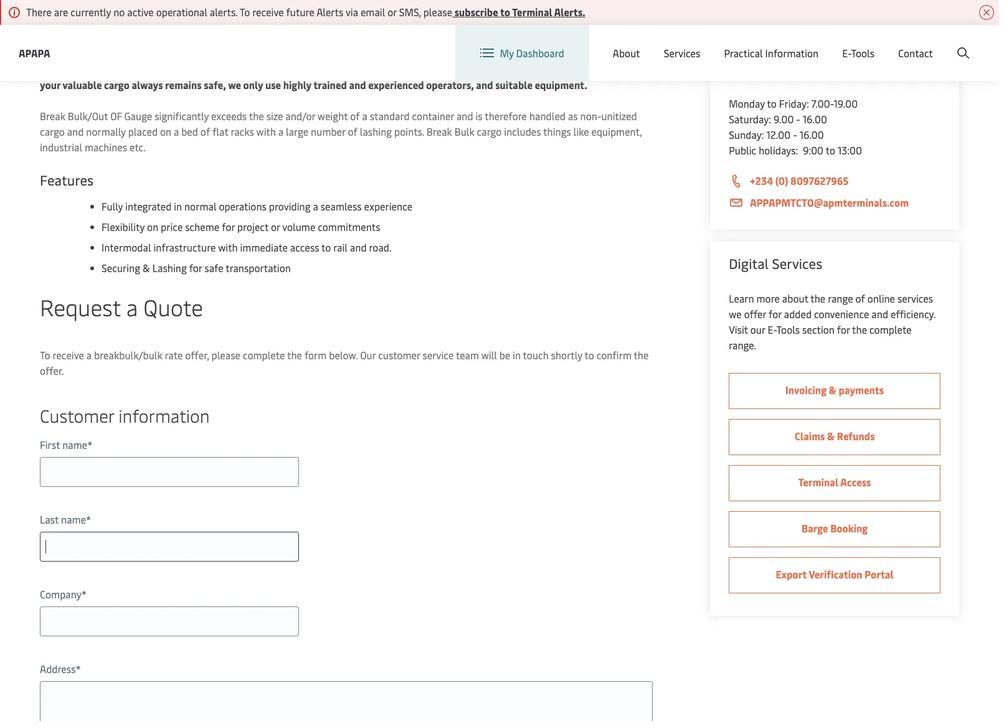 Task type: describe. For each thing, give the bounding box(es) containing it.
0 horizontal spatial cargo
[[40, 125, 65, 138]]

is
[[476, 109, 483, 123]]

terminals
[[64, 62, 108, 76]]

significantly
[[155, 109, 209, 123]]

create
[[908, 36, 937, 50]]

the inside break bulk/out of gauge significantly exceeds the size and/or weight of a standard container and is therefore handled as non-unitized cargo and normally placed on a bed of flat racks with a large number of lashing points. break bulk cargo includes things like equipment, industrial machines etc.
[[249, 109, 264, 123]]

login
[[875, 36, 899, 50]]

experience
[[364, 199, 412, 213]]

global
[[759, 36, 788, 50]]

operators,
[[426, 78, 474, 92]]

our
[[360, 348, 376, 362]]

global menu
[[759, 36, 816, 50]]

1 horizontal spatial break
[[427, 125, 452, 138]]

apm
[[40, 62, 62, 76]]

2 horizontal spatial cargo
[[477, 125, 502, 138]]

invoicing
[[786, 383, 827, 397]]

customer for customer service
[[729, 65, 788, 83]]

to inside to receive a breakbulk/bulk rate offer, please complete the form below. our customer service team will be in touch shortly to confirm the offer.
[[40, 348, 50, 362]]

for left safe
[[189, 261, 202, 275]]

of right weight at the left
[[350, 109, 360, 123]]

offer
[[744, 307, 766, 321]]

commitments
[[318, 220, 380, 234]]

menu
[[790, 36, 816, 50]]

normal
[[184, 199, 216, 213]]

services
[[898, 292, 933, 305]]

the down convenience at right
[[852, 323, 867, 336]]

e- inside e-tools "dropdown button"
[[842, 46, 851, 60]]

2 vertical spatial or
[[271, 220, 280, 234]]

securing & lashing for safe transportation
[[102, 261, 291, 275]]

touch
[[523, 348, 549, 362]]

standard
[[370, 109, 410, 123]]

team inside to receive a breakbulk/bulk rate offer, please complete the form below. our customer service team will be in touch shortly to confirm the offer.
[[456, 348, 479, 362]]

future
[[286, 5, 314, 19]]

verification
[[809, 567, 862, 581]]

payments
[[839, 383, 884, 397]]

switch location button
[[629, 36, 719, 50]]

0 vertical spatial terminal
[[512, 5, 552, 19]]

terminal access
[[798, 475, 871, 489]]

with inside break bulk/out of gauge significantly exceeds the size and/or weight of a standard container and is therefore handled as non-unitized cargo and normally placed on a bed of flat racks with a large number of lashing points. break bulk cargo includes things like equipment, industrial machines etc.
[[256, 125, 276, 138]]

appapmtcto@apmterminals.com
[[750, 196, 909, 209]]

1 horizontal spatial receive
[[252, 5, 284, 19]]

customer for customer information
[[40, 404, 114, 427]]

of
[[110, 109, 122, 123]]

for left project
[[222, 220, 235, 234]]

of left flat
[[200, 125, 210, 138]]

claims & refunds link
[[729, 419, 941, 455]]

points.
[[394, 125, 424, 138]]

to right subscribe on the left
[[500, 5, 510, 19]]

currently
[[71, 5, 111, 19]]

about
[[613, 46, 640, 60]]

fully integrated in normal operations providing a seamless experience
[[102, 199, 412, 213]]

13:00
[[838, 143, 862, 157]]

cargo inside apm terminals apapa has a specialist team and equipment ready to load and unload your out-of-gauge or break bulk cargo. to ensure your valuable cargo always remains safe, we only use highly trained and experienced operators, and suitable equipment.
[[104, 78, 129, 92]]

section
[[802, 323, 835, 336]]

a down securing
[[126, 292, 138, 322]]

to up 9.00
[[767, 97, 777, 110]]

offer,
[[185, 348, 209, 362]]

active
[[127, 5, 154, 19]]

equipment
[[257, 62, 307, 76]]

bulk/out
[[68, 109, 108, 123]]

gauge inside break bulk/out of gauge significantly exceeds the size and/or weight of a standard container and is therefore handled as non-unitized cargo and normally placed on a bed of flat racks with a large number of lashing points. break bulk cargo includes things like equipment, industrial machines etc.
[[124, 109, 152, 123]]

operations
[[219, 199, 267, 213]]

seamless
[[321, 199, 362, 213]]

valuable
[[62, 78, 102, 92]]

project
[[237, 220, 269, 234]]

service
[[791, 65, 835, 83]]

customer service
[[729, 65, 835, 83]]

subscribe to terminal alerts. link
[[452, 5, 585, 19]]

e-tools button
[[842, 25, 875, 81]]

apm terminals apapa has a specialist team and equipment ready to load and unload your out-of-gauge or break bulk cargo. to ensure your valuable cargo always remains safe, we only use highly trained and experienced operators, and suitable equipment.
[[40, 62, 651, 92]]

a up the lashing
[[362, 109, 367, 123]]

ensure
[[620, 62, 651, 76]]

safe,
[[204, 78, 226, 92]]

customer information
[[40, 404, 210, 427]]

has
[[141, 62, 157, 76]]

intermodal
[[102, 240, 151, 254]]

information
[[119, 404, 210, 427]]

about
[[782, 292, 808, 305]]

there
[[26, 5, 52, 19]]

services button
[[664, 25, 700, 81]]

receive inside to receive a breakbulk/bulk rate offer, please complete the form below. our customer service team will be in touch shortly to confirm the offer.
[[53, 348, 84, 362]]

to receive a breakbulk/bulk rate offer, please complete the form below. our customer service team will be in touch shortly to confirm the offer.
[[40, 348, 649, 377]]

of inside learn more about the range of online services we offer for added convenience and efficiency. visit our e-tools section for the complete range.
[[856, 292, 865, 305]]

and right rail
[[350, 240, 367, 254]]

0 vertical spatial apapa
[[19, 46, 50, 59]]

last
[[40, 513, 59, 526]]

are
[[54, 5, 68, 19]]

industrial
[[40, 140, 82, 154]]

0 horizontal spatial with
[[218, 240, 238, 254]]

out-
[[447, 62, 468, 76]]

and right load
[[372, 62, 389, 76]]

claims
[[795, 429, 825, 443]]

tools inside "dropdown button"
[[851, 46, 875, 60]]

machines
[[85, 140, 127, 154]]

switch
[[649, 36, 678, 50]]

offer.
[[40, 364, 64, 377]]

global menu button
[[732, 25, 828, 62]]

break inside apm terminals apapa has a specialist team and equipment ready to load and unload your out-of-gauge or break bulk cargo. to ensure your valuable cargo always remains safe, we only use highly trained and experienced operators, and suitable equipment.
[[524, 62, 551, 76]]

on inside break bulk/out of gauge significantly exceeds the size and/or weight of a standard container and is therefore handled as non-unitized cargo and normally placed on a bed of flat racks with a large number of lashing points. break bulk cargo includes things like equipment, industrial machines etc.
[[160, 125, 171, 138]]

scheme
[[185, 220, 219, 234]]

container
[[412, 109, 454, 123]]

apapa inside apm terminals apapa has a specialist team and equipment ready to load and unload your out-of-gauge or break bulk cargo. to ensure your valuable cargo always remains safe, we only use highly trained and experienced operators, and suitable equipment.
[[110, 62, 139, 76]]

range
[[828, 292, 853, 305]]

login / create account link
[[852, 25, 975, 62]]

+234 (0) 8097627965 link
[[729, 173, 941, 189]]

unload
[[391, 62, 423, 76]]

1 vertical spatial your
[[40, 78, 60, 92]]

bulk inside apm terminals apapa has a specialist team and equipment ready to load and unload your out-of-gauge or break bulk cargo. to ensure your valuable cargo always remains safe, we only use highly trained and experienced operators, and suitable equipment.
[[553, 62, 574, 76]]

1 horizontal spatial please
[[423, 5, 452, 19]]

and down bulk/out
[[67, 125, 84, 138]]

1 horizontal spatial your
[[425, 62, 445, 76]]

bed
[[181, 125, 198, 138]]

public
[[729, 143, 756, 157]]

to left rail
[[321, 240, 331, 254]]

the left 'form'
[[287, 348, 302, 362]]

1 vertical spatial on
[[147, 220, 158, 234]]

remains
[[165, 78, 202, 92]]

to inside apm terminals apapa has a specialist team and equipment ready to load and unload your out-of-gauge or break bulk cargo. to ensure your valuable cargo always remains safe, we only use highly trained and experienced operators, and suitable equipment.
[[337, 62, 347, 76]]

for down convenience at right
[[837, 323, 850, 336]]

normally
[[86, 125, 126, 138]]



Task type: locate. For each thing, give the bounding box(es) containing it.
a
[[159, 62, 165, 76], [362, 109, 367, 123], [174, 125, 179, 138], [278, 125, 284, 138], [313, 199, 318, 213], [126, 292, 138, 322], [86, 348, 92, 362]]

2 horizontal spatial or
[[513, 62, 522, 76]]

to right alerts.
[[240, 5, 250, 19]]

a left "seamless" on the top left of page
[[313, 199, 318, 213]]

0 horizontal spatial customer
[[40, 404, 114, 427]]

1 horizontal spatial customer
[[729, 65, 788, 83]]

1 horizontal spatial or
[[388, 5, 397, 19]]

be
[[499, 348, 510, 362]]

2 vertical spatial break
[[427, 125, 452, 138]]

quote
[[143, 292, 203, 322]]

0 vertical spatial your
[[425, 62, 445, 76]]

0 vertical spatial or
[[388, 5, 397, 19]]

to left load
[[337, 62, 347, 76]]

and left is
[[457, 109, 473, 123]]

email
[[361, 5, 385, 19]]

1 vertical spatial with
[[218, 240, 238, 254]]

break up industrial in the top of the page
[[40, 109, 65, 123]]

to right shortly in the right of the page
[[585, 348, 594, 362]]

1 vertical spatial name
[[61, 513, 86, 526]]

name for first name
[[62, 438, 87, 452]]

e- left the login
[[842, 46, 851, 60]]

0 vertical spatial receive
[[252, 5, 284, 19]]

unitized
[[601, 109, 637, 123]]

1 horizontal spatial e-
[[842, 46, 851, 60]]

we left 'only'
[[228, 78, 241, 92]]

subscribe
[[455, 5, 498, 19]]

1 horizontal spatial bulk
[[553, 62, 574, 76]]

login / create account
[[875, 36, 975, 50]]

use
[[265, 78, 281, 92]]

1 vertical spatial &
[[829, 383, 837, 397]]

name for last name
[[61, 513, 86, 526]]

receive left future
[[252, 5, 284, 19]]

1 vertical spatial break
[[40, 109, 65, 123]]

1 vertical spatial -
[[793, 128, 797, 141]]

bulk up equipment.
[[553, 62, 574, 76]]

operational
[[156, 5, 207, 19]]

for down more
[[769, 307, 782, 321]]

0 horizontal spatial terminal
[[512, 5, 552, 19]]

1 vertical spatial apapa
[[110, 62, 139, 76]]

form
[[305, 348, 327, 362]]

will
[[481, 348, 497, 362]]

to inside to receive a breakbulk/bulk rate offer, please complete the form below. our customer service team will be in touch shortly to confirm the offer.
[[585, 348, 594, 362]]

1 horizontal spatial to
[[240, 5, 250, 19]]

0 horizontal spatial your
[[40, 78, 60, 92]]

providing
[[269, 199, 311, 213]]

tools down added
[[777, 323, 800, 336]]

1 vertical spatial or
[[513, 62, 522, 76]]

1 vertical spatial services
[[772, 254, 822, 273]]

digital
[[729, 254, 769, 273]]

apapa left 'has'
[[110, 62, 139, 76]]

apapa link
[[19, 45, 50, 61]]

in inside to receive a breakbulk/bulk rate offer, please complete the form below. our customer service team will be in touch shortly to confirm the offer.
[[513, 348, 521, 362]]

0 horizontal spatial complete
[[243, 348, 285, 362]]

0 horizontal spatial services
[[664, 46, 700, 60]]

bulk inside break bulk/out of gauge significantly exceeds the size and/or weight of a standard container and is therefore handled as non-unitized cargo and normally placed on a bed of flat racks with a large number of lashing points. break bulk cargo includes things like equipment, industrial machines etc.
[[455, 125, 474, 138]]

booking
[[830, 521, 868, 535]]

large
[[286, 125, 308, 138]]

1 horizontal spatial on
[[160, 125, 171, 138]]

intermodal infrastructure with immediate access to rail and road.
[[102, 240, 392, 254]]

of
[[350, 109, 360, 123], [200, 125, 210, 138], [348, 125, 357, 138], [856, 292, 865, 305]]

customer down practical information
[[729, 65, 788, 83]]

and down online
[[872, 307, 888, 321]]

0 vertical spatial we
[[228, 78, 241, 92]]

the left size
[[249, 109, 264, 123]]

features
[[40, 171, 94, 189]]

0 horizontal spatial in
[[174, 199, 182, 213]]

1 vertical spatial please
[[211, 348, 240, 362]]

always
[[132, 78, 163, 92]]

number
[[311, 125, 345, 138]]

0 vertical spatial customer
[[729, 65, 788, 83]]

apapa up apm
[[19, 46, 50, 59]]

or inside apm terminals apapa has a specialist team and equipment ready to load and unload your out-of-gauge or break bulk cargo. to ensure your valuable cargo always remains safe, we only use highly trained and experienced operators, and suitable equipment.
[[513, 62, 522, 76]]

0 horizontal spatial gauge
[[124, 109, 152, 123]]

safe
[[205, 261, 223, 275]]

0 vertical spatial e-
[[842, 46, 851, 60]]

& for securing
[[143, 261, 150, 275]]

0 vertical spatial in
[[174, 199, 182, 213]]

Last name text field
[[40, 532, 299, 562]]

below.
[[329, 348, 358, 362]]

0 vertical spatial &
[[143, 261, 150, 275]]

gauge up placed
[[124, 109, 152, 123]]

last name
[[40, 513, 86, 526]]

contact
[[898, 46, 933, 60]]

first
[[40, 438, 60, 452]]

practical information
[[724, 46, 819, 60]]

we
[[228, 78, 241, 92], [729, 307, 742, 321]]

bulk
[[553, 62, 574, 76], [455, 125, 474, 138]]

practical
[[724, 46, 763, 60]]

on left price
[[147, 220, 158, 234]]

&
[[143, 261, 150, 275], [829, 383, 837, 397], [827, 429, 835, 443]]

0 vertical spatial 16.00
[[803, 112, 827, 126]]

1 vertical spatial to
[[607, 62, 618, 76]]

16.00 down 7.00-
[[803, 112, 827, 126]]

your down apm
[[40, 78, 60, 92]]

0 horizontal spatial please
[[211, 348, 240, 362]]

1 horizontal spatial apapa
[[110, 62, 139, 76]]

gauge down my on the top of page
[[482, 62, 510, 76]]

1 horizontal spatial we
[[729, 307, 742, 321]]

like
[[574, 125, 589, 138]]

e- right our
[[768, 323, 777, 336]]

- right 12.00
[[793, 128, 797, 141]]

account
[[939, 36, 975, 50]]

customer
[[729, 65, 788, 83], [40, 404, 114, 427]]

ready
[[309, 62, 335, 76]]

barge booking link
[[729, 511, 941, 548]]

contact button
[[898, 25, 933, 81]]

monday to friday: 7.00-19.00 saturday: 9.00 - 16.00 sunday: 12.00 - 16.00 public holidays:  9:00 to 13:00
[[729, 97, 862, 157]]

trained
[[313, 78, 347, 92]]

road.
[[369, 240, 392, 254]]

1 vertical spatial customer
[[40, 404, 114, 427]]

racks
[[231, 125, 254, 138]]

to down about
[[607, 62, 618, 76]]

please inside to receive a breakbulk/bulk rate offer, please complete the form below. our customer service team will be in touch shortly to confirm the offer.
[[211, 348, 240, 362]]

0 vertical spatial tools
[[851, 46, 875, 60]]

in right be
[[513, 348, 521, 362]]

1 vertical spatial 16.00
[[800, 128, 824, 141]]

1 vertical spatial tools
[[777, 323, 800, 336]]

and inside learn more about the range of online services we offer for added convenience and efficiency. visit our e-tools section for the complete range.
[[872, 307, 888, 321]]

terminal access link
[[729, 465, 941, 501]]

team inside apm terminals apapa has a specialist team and equipment ready to load and unload your out-of-gauge or break bulk cargo. to ensure your valuable cargo always remains safe, we only use highly trained and experienced operators, and suitable equipment.
[[212, 62, 236, 76]]

0 vertical spatial bulk
[[553, 62, 574, 76]]

the right confirm
[[634, 348, 649, 362]]

0 horizontal spatial bulk
[[455, 125, 474, 138]]

& right invoicing
[[829, 383, 837, 397]]

securing
[[102, 261, 140, 275]]

weight
[[318, 109, 348, 123]]

complete left 'form'
[[243, 348, 285, 362]]

and up 'only'
[[238, 62, 255, 76]]

highly
[[283, 78, 311, 92]]

+234
[[750, 174, 773, 187]]

flat
[[212, 125, 228, 138]]

+234 (0) 8097627965
[[750, 174, 849, 187]]

customer up first name
[[40, 404, 114, 427]]

0 vertical spatial name
[[62, 438, 87, 452]]

1 vertical spatial team
[[456, 348, 479, 362]]

or up suitable
[[513, 62, 522, 76]]

/
[[901, 36, 905, 50]]

volume
[[282, 220, 315, 234]]

2 vertical spatial to
[[40, 348, 50, 362]]

tools left the login
[[851, 46, 875, 60]]

- right 9.00
[[796, 112, 800, 126]]

1 horizontal spatial services
[[772, 254, 822, 273]]

9.00
[[774, 112, 794, 126]]

complete inside to receive a breakbulk/bulk rate offer, please complete the form below. our customer service team will be in touch shortly to confirm the offer.
[[243, 348, 285, 362]]

things
[[543, 125, 571, 138]]

we up visit
[[729, 307, 742, 321]]

a left large
[[278, 125, 284, 138]]

0 horizontal spatial tools
[[777, 323, 800, 336]]

specialist
[[167, 62, 210, 76]]

flexibility on price scheme for project or volume commitments
[[102, 220, 380, 234]]

(0)
[[775, 174, 788, 187]]

Company text field
[[40, 607, 299, 637]]

with down size
[[256, 125, 276, 138]]

break down container
[[427, 125, 452, 138]]

first name
[[40, 438, 87, 452]]

dashboard
[[516, 46, 564, 60]]

or left sms,
[[388, 5, 397, 19]]

1 vertical spatial gauge
[[124, 109, 152, 123]]

cargo left always
[[104, 78, 129, 92]]

1 horizontal spatial with
[[256, 125, 276, 138]]

1 horizontal spatial gauge
[[482, 62, 510, 76]]

a right 'has'
[[159, 62, 165, 76]]

terminal left alerts.
[[512, 5, 552, 19]]

of left the lashing
[[348, 125, 357, 138]]

load
[[349, 62, 369, 76]]

1 horizontal spatial team
[[456, 348, 479, 362]]

cargo down is
[[477, 125, 502, 138]]

e-tools
[[842, 46, 875, 60]]

to up offer.
[[40, 348, 50, 362]]

complete inside learn more about the range of online services we offer for added convenience and efficiency. visit our e-tools section for the complete range.
[[870, 323, 912, 336]]

& left lashing
[[143, 261, 150, 275]]

convenience
[[814, 307, 869, 321]]

1 horizontal spatial complete
[[870, 323, 912, 336]]

please right sms,
[[423, 5, 452, 19]]

1 horizontal spatial cargo
[[104, 78, 129, 92]]

0 vertical spatial complete
[[870, 323, 912, 336]]

0 horizontal spatial on
[[147, 220, 158, 234]]

a left breakbulk/bulk
[[86, 348, 92, 362]]

we inside learn more about the range of online services we offer for added convenience and efficiency. visit our e-tools section for the complete range.
[[729, 307, 742, 321]]

0 vertical spatial team
[[212, 62, 236, 76]]

e- inside learn more about the range of online services we offer for added convenience and efficiency. visit our e-tools section for the complete range.
[[768, 323, 777, 336]]

terminal left access
[[798, 475, 839, 489]]

name
[[62, 438, 87, 452], [61, 513, 86, 526]]

location
[[681, 36, 719, 50]]

receive up offer.
[[53, 348, 84, 362]]

team left will
[[456, 348, 479, 362]]

0 horizontal spatial team
[[212, 62, 236, 76]]

& right claims
[[827, 429, 835, 443]]

refunds
[[837, 429, 875, 443]]

0 horizontal spatial apapa
[[19, 46, 50, 59]]

with down flexibility on price scheme for project or volume commitments
[[218, 240, 238, 254]]

infrastructure
[[154, 240, 216, 254]]

& for invoicing
[[829, 383, 837, 397]]

0 vertical spatial -
[[796, 112, 800, 126]]

tools inside learn more about the range of online services we offer for added convenience and efficiency. visit our e-tools section for the complete range.
[[777, 323, 800, 336]]

breakbulk/bulk
[[94, 348, 162, 362]]

0 vertical spatial gauge
[[482, 62, 510, 76]]

0 vertical spatial with
[[256, 125, 276, 138]]

and down load
[[349, 78, 366, 92]]

0 horizontal spatial we
[[228, 78, 241, 92]]

0 vertical spatial please
[[423, 5, 452, 19]]

2 horizontal spatial to
[[607, 62, 618, 76]]

0 vertical spatial to
[[240, 5, 250, 19]]

12.00
[[766, 128, 791, 141]]

0 vertical spatial on
[[160, 125, 171, 138]]

0 horizontal spatial break
[[40, 109, 65, 123]]

1 horizontal spatial tools
[[851, 46, 875, 60]]

break down dashboard
[[524, 62, 551, 76]]

1 vertical spatial in
[[513, 348, 521, 362]]

0 horizontal spatial e-
[[768, 323, 777, 336]]

friday:
[[779, 97, 809, 110]]

my dashboard
[[500, 46, 564, 60]]

0 horizontal spatial to
[[40, 348, 50, 362]]

a left the bed
[[174, 125, 179, 138]]

9:00
[[803, 143, 824, 157]]

close alert image
[[979, 5, 994, 20]]

of right range
[[856, 292, 865, 305]]

in up price
[[174, 199, 182, 213]]

we inside apm terminals apapa has a specialist team and equipment ready to load and unload your out-of-gauge or break bulk cargo. to ensure your valuable cargo always remains safe, we only use highly trained and experienced operators, and suitable equipment.
[[228, 78, 241, 92]]

to right "9:00"
[[826, 143, 835, 157]]

16.00 up "9:00"
[[800, 128, 824, 141]]

invoicing & payments
[[786, 383, 884, 397]]

flexibility
[[102, 220, 145, 234]]

1 vertical spatial complete
[[243, 348, 285, 362]]

and down of- on the left
[[476, 78, 493, 92]]

placed
[[128, 125, 158, 138]]

your up operators,
[[425, 62, 445, 76]]

1 vertical spatial e-
[[768, 323, 777, 336]]

name right first
[[62, 438, 87, 452]]

& for claims
[[827, 429, 835, 443]]

First name text field
[[40, 457, 299, 487]]

16.00
[[803, 112, 827, 126], [800, 128, 824, 141]]

cargo up industrial in the top of the page
[[40, 125, 65, 138]]

the left range
[[811, 292, 826, 305]]

1 vertical spatial receive
[[53, 348, 84, 362]]

1 horizontal spatial in
[[513, 348, 521, 362]]

1 vertical spatial bulk
[[455, 125, 474, 138]]

0 vertical spatial break
[[524, 62, 551, 76]]

on down significantly
[[160, 125, 171, 138]]

alerts.
[[210, 5, 237, 19]]

0 horizontal spatial receive
[[53, 348, 84, 362]]

team up safe,
[[212, 62, 236, 76]]

practical information button
[[724, 25, 819, 81]]

as
[[568, 109, 578, 123]]

complete down efficiency.
[[870, 323, 912, 336]]

0 horizontal spatial or
[[271, 220, 280, 234]]

digital services
[[729, 254, 822, 273]]

please right "offer,"
[[211, 348, 240, 362]]

or right project
[[271, 220, 280, 234]]

gauge inside apm terminals apapa has a specialist team and equipment ready to load and unload your out-of-gauge or break bulk cargo. to ensure your valuable cargo always remains safe, we only use highly trained and experienced operators, and suitable equipment.
[[482, 62, 510, 76]]

0 vertical spatial services
[[664, 46, 700, 60]]

2 vertical spatial &
[[827, 429, 835, 443]]

1 horizontal spatial terminal
[[798, 475, 839, 489]]

1 vertical spatial terminal
[[798, 475, 839, 489]]

2 horizontal spatial break
[[524, 62, 551, 76]]

1 vertical spatial we
[[729, 307, 742, 321]]

a inside apm terminals apapa has a specialist team and equipment ready to load and unload your out-of-gauge or break bulk cargo. to ensure your valuable cargo always remains safe, we only use highly trained and experienced operators, and suitable equipment.
[[159, 62, 165, 76]]

name right last
[[61, 513, 86, 526]]

bulk down operators,
[[455, 125, 474, 138]]

to inside apm terminals apapa has a specialist team and equipment ready to load and unload your out-of-gauge or break bulk cargo. to ensure your valuable cargo always remains safe, we only use highly trained and experienced operators, and suitable equipment.
[[607, 62, 618, 76]]

a inside to receive a breakbulk/bulk rate offer, please complete the form below. our customer service team will be in touch shortly to confirm the offer.
[[86, 348, 92, 362]]



Task type: vqa. For each thing, say whether or not it's contained in the screenshot.
the rightmost the or
yes



